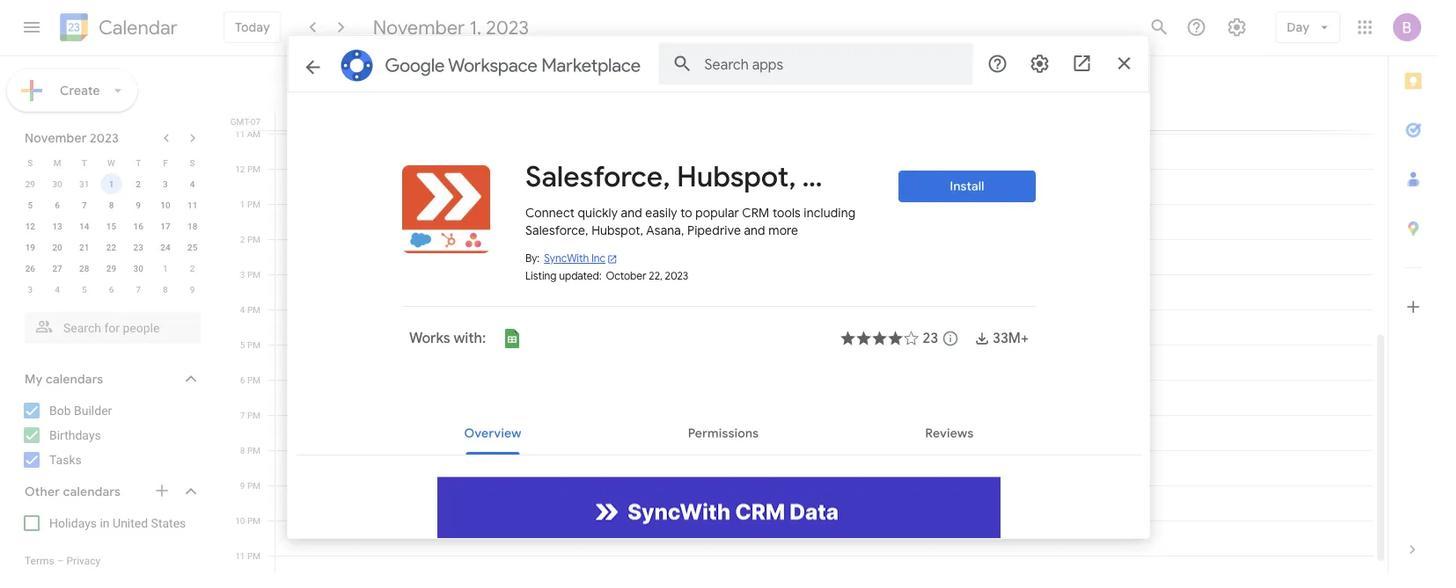 Task type: locate. For each thing, give the bounding box(es) containing it.
pm up 8 pm
[[247, 410, 261, 421]]

29 inside october 29 element
[[25, 179, 35, 189]]

6 down the '29' element
[[109, 284, 114, 295]]

1 vertical spatial 4
[[55, 284, 60, 295]]

t
[[82, 158, 87, 168], [136, 158, 141, 168]]

my calendars list
[[4, 397, 218, 474]]

0 horizontal spatial 29
[[25, 179, 35, 189]]

0 horizontal spatial 8
[[109, 200, 114, 210]]

pm down 2 pm
[[247, 269, 261, 280]]

0 vertical spatial 29
[[25, 179, 35, 189]]

None search field
[[0, 305, 218, 344]]

2 horizontal spatial 5
[[240, 340, 245, 350]]

20
[[52, 242, 62, 253]]

1 vertical spatial 11
[[187, 200, 197, 210]]

3 up 10 element
[[163, 179, 168, 189]]

grid
[[225, 56, 1388, 576]]

0 vertical spatial 30
[[52, 179, 62, 189]]

31
[[79, 179, 89, 189]]

2 up 3 pm
[[240, 234, 245, 245]]

1 vertical spatial 8
[[163, 284, 168, 295]]

2
[[136, 179, 141, 189], [240, 234, 245, 245], [190, 263, 195, 274]]

1 vertical spatial 29
[[106, 263, 116, 274]]

1 horizontal spatial 2
[[190, 263, 195, 274]]

pm for 6 pm
[[247, 375, 261, 386]]

7 inside 'element'
[[136, 284, 141, 295]]

3 down "26" element
[[28, 284, 33, 295]]

2023 up w
[[90, 130, 119, 146]]

2 s from the left
[[190, 158, 195, 168]]

november 2023 grid
[[17, 152, 206, 300]]

8
[[109, 200, 114, 210], [163, 284, 168, 295], [240, 445, 245, 456]]

t up october 31 element
[[82, 158, 87, 168]]

1 vertical spatial 6
[[109, 284, 114, 295]]

29 element
[[101, 258, 122, 279]]

pm for 1 pm
[[247, 199, 261, 209]]

november left 1,
[[373, 15, 465, 40]]

0 vertical spatial 10
[[160, 200, 170, 210]]

1 vertical spatial 30
[[133, 263, 143, 274]]

row group
[[17, 173, 206, 300]]

pm down am
[[247, 164, 261, 174]]

10 pm
[[235, 516, 261, 526]]

14
[[79, 221, 89, 231]]

0 horizontal spatial 4
[[55, 284, 60, 295]]

0 horizontal spatial 10
[[160, 200, 170, 210]]

4 up 5 pm
[[240, 305, 245, 315]]

0 horizontal spatial 2023
[[90, 130, 119, 146]]

other calendars
[[25, 484, 121, 500]]

december 7 element
[[128, 279, 149, 300]]

pm up 2 pm
[[247, 199, 261, 209]]

2 horizontal spatial 6
[[240, 375, 245, 386]]

october 30 element
[[47, 173, 68, 195]]

calendar
[[99, 15, 178, 40]]

6 down 5 pm
[[240, 375, 245, 386]]

7 row from the top
[[17, 279, 206, 300]]

8 pm from the top
[[247, 410, 261, 421]]

9 for 9 pm
[[240, 481, 245, 491]]

1 t from the left
[[82, 158, 87, 168]]

0 horizontal spatial 5
[[28, 200, 33, 210]]

pm down 5 pm
[[247, 375, 261, 386]]

15
[[106, 221, 116, 231]]

0 vertical spatial 7
[[82, 200, 87, 210]]

12 pm from the top
[[247, 551, 261, 562]]

12 inside row group
[[25, 221, 35, 231]]

1 vertical spatial 1
[[240, 199, 245, 209]]

29
[[25, 179, 35, 189], [106, 263, 116, 274]]

0 horizontal spatial s
[[28, 158, 33, 168]]

0 vertical spatial 2023
[[486, 15, 529, 40]]

0 horizontal spatial 7
[[82, 200, 87, 210]]

row
[[17, 152, 206, 173], [17, 173, 206, 195], [17, 195, 206, 216], [17, 216, 206, 237], [17, 237, 206, 258], [17, 258, 206, 279], [17, 279, 206, 300]]

5
[[28, 200, 33, 210], [82, 284, 87, 295], [240, 340, 245, 350]]

1 vertical spatial 2
[[240, 234, 245, 245]]

11 for 11 pm
[[235, 551, 245, 562]]

1 horizontal spatial 8
[[163, 284, 168, 295]]

6 pm
[[240, 375, 261, 386]]

5 row from the top
[[17, 237, 206, 258]]

3 pm from the top
[[247, 234, 261, 245]]

4 pm from the top
[[247, 269, 261, 280]]

29 left october 30 element
[[25, 179, 35, 189]]

0 vertical spatial november
[[373, 15, 465, 40]]

pm down 4 pm
[[247, 340, 261, 350]]

s
[[28, 158, 33, 168], [190, 158, 195, 168]]

1 vertical spatial 10
[[235, 516, 245, 526]]

1 vertical spatial 2023
[[90, 130, 119, 146]]

12 for 12 pm
[[235, 164, 245, 174]]

0 vertical spatial 5
[[28, 200, 33, 210]]

5 for 5 pm
[[240, 340, 245, 350]]

pm for 8 pm
[[247, 445, 261, 456]]

29 for october 29 element
[[25, 179, 35, 189]]

1 vertical spatial november
[[25, 130, 87, 146]]

1 vertical spatial 3
[[240, 269, 245, 280]]

10 pm from the top
[[247, 481, 261, 491]]

2 t from the left
[[136, 158, 141, 168]]

1 horizontal spatial t
[[136, 158, 141, 168]]

holidays
[[49, 516, 97, 531]]

7 up 8 pm
[[240, 410, 245, 421]]

3 for december 3 element
[[28, 284, 33, 295]]

5 pm from the top
[[247, 305, 261, 315]]

11 down gmt-
[[235, 129, 245, 139]]

t left f
[[136, 158, 141, 168]]

1 down 24 element
[[163, 263, 168, 274]]

3
[[163, 179, 168, 189], [240, 269, 245, 280], [28, 284, 33, 295]]

8 up 9 pm
[[240, 445, 245, 456]]

3 row from the top
[[17, 195, 206, 216]]

2 horizontal spatial 9
[[240, 481, 245, 491]]

pm up 9 pm
[[247, 445, 261, 456]]

calendars for other calendars
[[63, 484, 121, 500]]

4 down 27 element
[[55, 284, 60, 295]]

0 vertical spatial 1
[[109, 179, 114, 189]]

row containing 19
[[17, 237, 206, 258]]

my calendars
[[25, 372, 103, 387]]

30 down 23
[[133, 263, 143, 274]]

9 down the december 2 element
[[190, 284, 195, 295]]

1 horizontal spatial 29
[[106, 263, 116, 274]]

8 for december 8 'element'
[[163, 284, 168, 295]]

row containing s
[[17, 152, 206, 173]]

2 vertical spatial 5
[[240, 340, 245, 350]]

10 for 10 pm
[[235, 516, 245, 526]]

30
[[52, 179, 62, 189], [133, 263, 143, 274]]

11 down 10 pm
[[235, 551, 245, 562]]

calendars up in
[[63, 484, 121, 500]]

9 pm from the top
[[247, 445, 261, 456]]

2 horizontal spatial 2
[[240, 234, 245, 245]]

29 down 22
[[106, 263, 116, 274]]

9 up 10 pm
[[240, 481, 245, 491]]

2 down 25 element
[[190, 263, 195, 274]]

1 row from the top
[[17, 152, 206, 173]]

7
[[82, 200, 87, 210], [136, 284, 141, 295], [240, 410, 245, 421]]

8 pm
[[240, 445, 261, 456]]

12
[[235, 164, 245, 174], [25, 221, 35, 231]]

1 horizontal spatial 1
[[163, 263, 168, 274]]

2 horizontal spatial 4
[[240, 305, 245, 315]]

1 cell
[[98, 173, 125, 195]]

pm for 3 pm
[[247, 269, 261, 280]]

0 horizontal spatial 1
[[109, 179, 114, 189]]

1
[[109, 179, 114, 189], [240, 199, 245, 209], [163, 263, 168, 274]]

4
[[190, 179, 195, 189], [55, 284, 60, 295], [240, 305, 245, 315]]

2 right 1 cell
[[136, 179, 141, 189]]

7 down 30 element
[[136, 284, 141, 295]]

holidays in united states
[[49, 516, 186, 531]]

2 horizontal spatial 1
[[240, 199, 245, 209]]

1 horizontal spatial 4
[[190, 179, 195, 189]]

6 pm from the top
[[247, 340, 261, 350]]

1 horizontal spatial 9
[[190, 284, 195, 295]]

0 horizontal spatial t
[[82, 158, 87, 168]]

1 horizontal spatial 6
[[109, 284, 114, 295]]

6 for 6 pm
[[240, 375, 245, 386]]

1 horizontal spatial 2023
[[486, 15, 529, 40]]

30 for 30 element
[[133, 263, 143, 274]]

1 horizontal spatial november
[[373, 15, 465, 40]]

1 vertical spatial 12
[[25, 221, 35, 231]]

0 vertical spatial 11
[[235, 129, 245, 139]]

4 up 11 element
[[190, 179, 195, 189]]

24
[[160, 242, 170, 253]]

calendars
[[46, 372, 103, 387], [63, 484, 121, 500]]

calendars up bob builder
[[46, 372, 103, 387]]

0 vertical spatial 8
[[109, 200, 114, 210]]

0 vertical spatial 3
[[163, 179, 168, 189]]

0 horizontal spatial 30
[[52, 179, 62, 189]]

0 horizontal spatial 12
[[25, 221, 35, 231]]

8 up the 15 element
[[109, 200, 114, 210]]

calendar heading
[[95, 15, 178, 40]]

5 inside grid
[[240, 340, 245, 350]]

1 vertical spatial 9
[[190, 284, 195, 295]]

pm down 10 pm
[[247, 551, 261, 562]]

november up m
[[25, 130, 87, 146]]

december 6 element
[[101, 279, 122, 300]]

8 for 8 pm
[[240, 445, 245, 456]]

7 for 7 pm
[[240, 410, 245, 421]]

2 for 2 pm
[[240, 234, 245, 245]]

0 vertical spatial 6
[[55, 200, 60, 210]]

3 for 3 pm
[[240, 269, 245, 280]]

0 vertical spatial calendars
[[46, 372, 103, 387]]

5 down 4 pm
[[240, 340, 245, 350]]

bob
[[49, 404, 71, 418]]

0 vertical spatial 9
[[136, 200, 141, 210]]

10 up 11 pm
[[235, 516, 245, 526]]

2 horizontal spatial 7
[[240, 410, 245, 421]]

gmt-
[[230, 116, 251, 127]]

9 pm
[[240, 481, 261, 491]]

2 vertical spatial 6
[[240, 375, 245, 386]]

23 element
[[128, 237, 149, 258]]

3 up 4 pm
[[240, 269, 245, 280]]

my calendars button
[[4, 365, 218, 393]]

26 element
[[20, 258, 41, 279]]

s up october 29 element
[[28, 158, 33, 168]]

december 4 element
[[47, 279, 68, 300]]

1 horizontal spatial s
[[190, 158, 195, 168]]

10 up '17'
[[160, 200, 170, 210]]

9
[[136, 200, 141, 210], [190, 284, 195, 295], [240, 481, 245, 491]]

5 up 12 element
[[28, 200, 33, 210]]

10 for 10
[[160, 200, 170, 210]]

s right f
[[190, 158, 195, 168]]

pm for 2 pm
[[247, 234, 261, 245]]

1 vertical spatial 5
[[82, 284, 87, 295]]

row containing 5
[[17, 195, 206, 216]]

row containing 26
[[17, 258, 206, 279]]

16 element
[[128, 216, 149, 237]]

0 horizontal spatial 3
[[28, 284, 33, 295]]

terms – privacy
[[25, 555, 101, 568]]

0 vertical spatial 4
[[190, 179, 195, 189]]

pm down 8 pm
[[247, 481, 261, 491]]

4 row from the top
[[17, 216, 206, 237]]

gmt-07
[[230, 116, 261, 127]]

0 horizontal spatial 2
[[136, 179, 141, 189]]

10 inside row group
[[160, 200, 170, 210]]

2023
[[486, 15, 529, 40], [90, 130, 119, 146]]

07
[[251, 116, 261, 127]]

pm down 9 pm
[[247, 516, 261, 526]]

pm
[[247, 164, 261, 174], [247, 199, 261, 209], [247, 234, 261, 245], [247, 269, 261, 280], [247, 305, 261, 315], [247, 340, 261, 350], [247, 375, 261, 386], [247, 410, 261, 421], [247, 445, 261, 456], [247, 481, 261, 491], [247, 516, 261, 526], [247, 551, 261, 562]]

1 horizontal spatial 10
[[235, 516, 245, 526]]

2 vertical spatial 1
[[163, 263, 168, 274]]

december 3 element
[[20, 279, 41, 300]]

5 down 28 element
[[82, 284, 87, 295]]

0 horizontal spatial november
[[25, 130, 87, 146]]

5 for december 5 "element"
[[82, 284, 87, 295]]

30 down m
[[52, 179, 62, 189]]

8 down december 1 element
[[163, 284, 168, 295]]

2 horizontal spatial 3
[[240, 269, 245, 280]]

5 inside "element"
[[82, 284, 87, 295]]

1 horizontal spatial 5
[[82, 284, 87, 295]]

30 element
[[128, 258, 149, 279]]

6
[[55, 200, 60, 210], [109, 284, 114, 295], [240, 375, 245, 386]]

11
[[235, 129, 245, 139], [187, 200, 197, 210], [235, 551, 245, 562]]

7 pm
[[240, 410, 261, 421]]

pm for 12 pm
[[247, 164, 261, 174]]

6 up 13 element
[[55, 200, 60, 210]]

1 down 12 pm
[[240, 199, 245, 209]]

2 vertical spatial 8
[[240, 445, 245, 456]]

8 inside 'element'
[[163, 284, 168, 295]]

f
[[163, 158, 168, 168]]

2 vertical spatial 3
[[28, 284, 33, 295]]

tab list
[[1389, 56, 1437, 525]]

1 vertical spatial calendars
[[63, 484, 121, 500]]

12 down 11 am
[[235, 164, 245, 174]]

calendars inside other calendars dropdown button
[[63, 484, 121, 500]]

12 up 19
[[25, 221, 35, 231]]

10
[[160, 200, 170, 210], [235, 516, 245, 526]]

2 horizontal spatial 8
[[240, 445, 245, 456]]

1 down w
[[109, 179, 114, 189]]

1 horizontal spatial 12
[[235, 164, 245, 174]]

1 horizontal spatial 30
[[133, 263, 143, 274]]

1 horizontal spatial 7
[[136, 284, 141, 295]]

2023 right 1,
[[486, 15, 529, 40]]

2 vertical spatial 7
[[240, 410, 245, 421]]

0 vertical spatial 12
[[235, 164, 245, 174]]

column header
[[275, 56, 1374, 130]]

7 down october 31 element
[[82, 200, 87, 210]]

pm down 1 pm
[[247, 234, 261, 245]]

0 vertical spatial 2
[[136, 179, 141, 189]]

2 vertical spatial 9
[[240, 481, 245, 491]]

1 pm from the top
[[247, 164, 261, 174]]

2 pm
[[240, 234, 261, 245]]

november 2023
[[25, 130, 119, 146]]

2 vertical spatial 11
[[235, 551, 245, 562]]

1 vertical spatial 7
[[136, 284, 141, 295]]

1 inside grid
[[240, 199, 245, 209]]

2 vertical spatial 2
[[190, 263, 195, 274]]

19
[[25, 242, 35, 253]]

12 for 12
[[25, 221, 35, 231]]

11 inside row group
[[187, 200, 197, 210]]

pm up 5 pm
[[247, 305, 261, 315]]

2 vertical spatial 4
[[240, 305, 245, 315]]

0 horizontal spatial 9
[[136, 200, 141, 210]]

november
[[373, 15, 465, 40], [25, 130, 87, 146]]

privacy
[[66, 555, 101, 568]]

6 row from the top
[[17, 258, 206, 279]]

11 up 18
[[187, 200, 197, 210]]

2 row from the top
[[17, 173, 206, 195]]

0 horizontal spatial 6
[[55, 200, 60, 210]]

today
[[235, 20, 270, 35]]

11 pm from the top
[[247, 516, 261, 526]]

7 pm from the top
[[247, 375, 261, 386]]

pm for 5 pm
[[247, 340, 261, 350]]

december 9 element
[[182, 279, 203, 300]]

2 pm from the top
[[247, 199, 261, 209]]

9 up 16 element
[[136, 200, 141, 210]]

calendars inside my calendars dropdown button
[[46, 372, 103, 387]]

28
[[79, 263, 89, 274]]



Task type: vqa. For each thing, say whether or not it's contained in the screenshot.


Task type: describe. For each thing, give the bounding box(es) containing it.
16
[[133, 221, 143, 231]]

15 element
[[101, 216, 122, 237]]

m
[[53, 158, 61, 168]]

4 for 4 pm
[[240, 305, 245, 315]]

23
[[133, 242, 143, 253]]

12 element
[[20, 216, 41, 237]]

5 pm
[[240, 340, 261, 350]]

28 element
[[74, 258, 95, 279]]

21 element
[[74, 237, 95, 258]]

1 for 1 pm
[[240, 199, 245, 209]]

row containing 29
[[17, 173, 206, 195]]

18 element
[[182, 216, 203, 237]]

calendars for my calendars
[[46, 372, 103, 387]]

december 2 element
[[182, 258, 203, 279]]

main drawer image
[[21, 17, 42, 38]]

20 element
[[47, 237, 68, 258]]

14 element
[[74, 216, 95, 237]]

november 1, 2023
[[373, 15, 529, 40]]

17
[[160, 221, 170, 231]]

december 5 element
[[74, 279, 95, 300]]

17 element
[[155, 216, 176, 237]]

11 am
[[235, 129, 261, 139]]

4 pm
[[240, 305, 261, 315]]

19 element
[[20, 237, 41, 258]]

29 for the '29' element
[[106, 263, 116, 274]]

11 for 11 am
[[235, 129, 245, 139]]

6 for "december 6" element
[[109, 284, 114, 295]]

pm for 4 pm
[[247, 305, 261, 315]]

october 29 element
[[20, 173, 41, 195]]

11 pm
[[235, 551, 261, 562]]

states
[[151, 516, 186, 531]]

am
[[247, 129, 261, 139]]

united
[[113, 516, 148, 531]]

my
[[25, 372, 43, 387]]

25
[[187, 242, 197, 253]]

privacy link
[[66, 555, 101, 568]]

22 element
[[101, 237, 122, 258]]

other calendars button
[[4, 478, 218, 506]]

calendar element
[[56, 10, 178, 48]]

24 element
[[155, 237, 176, 258]]

pm for 10 pm
[[247, 516, 261, 526]]

grid containing gmt-07
[[225, 56, 1388, 576]]

1,
[[470, 15, 482, 40]]

22
[[106, 242, 116, 253]]

–
[[57, 555, 64, 568]]

row group containing 29
[[17, 173, 206, 300]]

december 8 element
[[155, 279, 176, 300]]

in
[[100, 516, 110, 531]]

3 pm
[[240, 269, 261, 280]]

7 for 'december 7' 'element'
[[136, 284, 141, 295]]

row containing 12
[[17, 216, 206, 237]]

4 for the december 4 element
[[55, 284, 60, 295]]

builder
[[74, 404, 112, 418]]

1 s from the left
[[28, 158, 33, 168]]

support image
[[1186, 17, 1207, 38]]

row containing 3
[[17, 279, 206, 300]]

pm for 9 pm
[[247, 481, 261, 491]]

terms
[[25, 555, 54, 568]]

november for november 2023
[[25, 130, 87, 146]]

other
[[25, 484, 60, 500]]

12 pm
[[235, 164, 261, 174]]

1 for december 1 element
[[163, 263, 168, 274]]

2 for the december 2 element
[[190, 263, 195, 274]]

13 element
[[47, 216, 68, 237]]

pm for 7 pm
[[247, 410, 261, 421]]

26
[[25, 263, 35, 274]]

30 for october 30 element
[[52, 179, 62, 189]]

october 31 element
[[74, 173, 95, 195]]

11 for 11
[[187, 200, 197, 210]]

11 element
[[182, 195, 203, 216]]

pm for 11 pm
[[247, 551, 261, 562]]

terms link
[[25, 555, 54, 568]]

18
[[187, 221, 197, 231]]

december 1 element
[[155, 258, 176, 279]]

27 element
[[47, 258, 68, 279]]

w
[[107, 158, 115, 168]]

1 inside cell
[[109, 179, 114, 189]]

today button
[[224, 11, 281, 43]]

bob builder
[[49, 404, 112, 418]]

13
[[52, 221, 62, 231]]

25 element
[[182, 237, 203, 258]]

november for november 1, 2023
[[373, 15, 465, 40]]

1 horizontal spatial 3
[[163, 179, 168, 189]]

27
[[52, 263, 62, 274]]

21
[[79, 242, 89, 253]]

birthdays
[[49, 428, 101, 443]]

1 pm
[[240, 199, 261, 209]]

10 element
[[155, 195, 176, 216]]

9 for december 9 element
[[190, 284, 195, 295]]

tasks
[[49, 453, 82, 467]]



